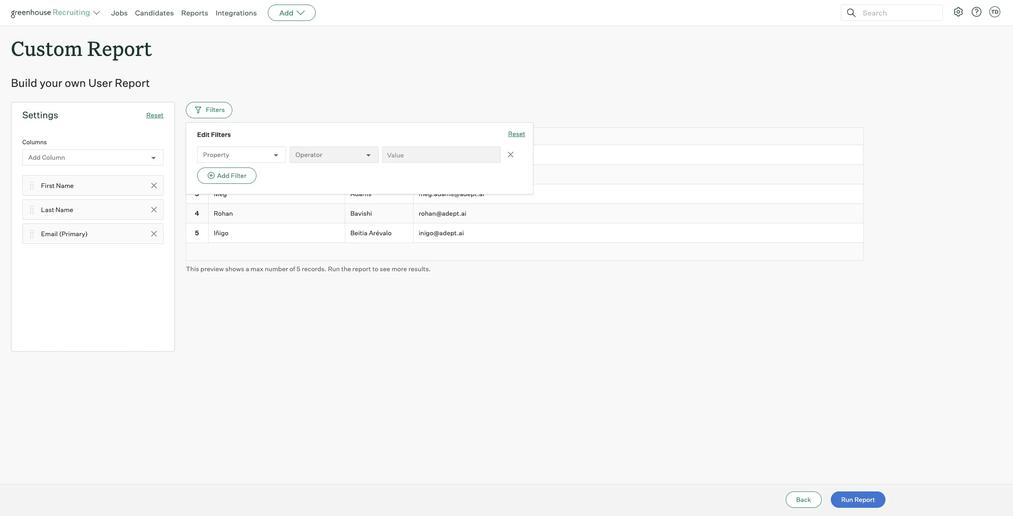 Task type: locate. For each thing, give the bounding box(es) containing it.
1 horizontal spatial run
[[842, 496, 854, 504]]

0 horizontal spatial 5
[[195, 229, 199, 237]]

meg.adams@adept.ai
[[419, 190, 485, 198]]

edit filters
[[197, 131, 231, 139]]

1 horizontal spatial add
[[217, 172, 230, 180]]

0 horizontal spatial reset link
[[147, 111, 164, 119]]

meg
[[214, 190, 227, 198]]

jobs
[[111, 8, 128, 17]]

2
[[195, 171, 199, 178]]

2 vertical spatial report
[[855, 496, 876, 504]]

name
[[227, 134, 243, 141], [56, 182, 74, 190], [56, 206, 73, 214]]

2 vertical spatial name
[[56, 206, 73, 214]]

custom report
[[11, 35, 152, 62]]

greenhouse recruiting image
[[11, 7, 93, 18]]

1 horizontal spatial reset link
[[509, 130, 526, 140]]

3 row from the top
[[186, 185, 864, 204]]

abrahams
[[351, 151, 382, 159]]

run right back
[[842, 496, 854, 504]]

reset link
[[147, 111, 164, 119], [509, 130, 526, 140]]

0 vertical spatial 5
[[195, 229, 199, 237]]

first name
[[214, 134, 243, 141], [41, 182, 74, 190]]

2 row from the top
[[186, 165, 864, 185]]

1 vertical spatial add
[[28, 154, 41, 162]]

first name up the last name
[[41, 182, 74, 190]]

0 horizontal spatial first
[[41, 182, 55, 190]]

1 vertical spatial first
[[41, 182, 55, 190]]

add
[[280, 8, 294, 17], [28, 154, 41, 162], [217, 172, 230, 180]]

1 horizontal spatial reset
[[509, 130, 526, 138]]

0 horizontal spatial first name
[[41, 182, 74, 190]]

1 horizontal spatial 5
[[297, 265, 301, 273]]

2 horizontal spatial add
[[280, 8, 294, 17]]

cell
[[414, 146, 864, 165], [346, 165, 414, 185], [414, 165, 864, 185]]

your
[[40, 76, 62, 90]]

number
[[265, 265, 288, 273]]

report
[[353, 265, 371, 273]]

first name row
[[186, 128, 864, 147]]

jobs link
[[111, 8, 128, 17]]

max
[[251, 265, 264, 273]]

first
[[214, 134, 226, 141], [41, 182, 55, 190]]

1 vertical spatial reset link
[[509, 130, 526, 140]]

0 vertical spatial reset
[[147, 111, 164, 119]]

1
[[196, 151, 198, 159]]

0 horizontal spatial reset
[[147, 111, 164, 119]]

first right the edit
[[214, 134, 226, 141]]

0 vertical spatial first
[[214, 134, 226, 141]]

row
[[186, 146, 864, 165], [186, 165, 864, 185], [186, 185, 864, 204], [186, 204, 864, 224], [186, 224, 864, 243]]

3 cell
[[186, 185, 209, 204]]

results.
[[409, 265, 431, 273]]

this preview shows a max number of 5 records. run the report to see more results.
[[186, 265, 431, 273]]

5
[[195, 229, 199, 237], [297, 265, 301, 273]]

user
[[88, 76, 112, 90]]

report inside 'button'
[[855, 496, 876, 504]]

1 vertical spatial filters
[[211, 131, 231, 139]]

1 horizontal spatial first
[[214, 134, 226, 141]]

beitia arévalo
[[351, 229, 392, 237]]

filters right the edit
[[211, 131, 231, 139]]

1 vertical spatial run
[[842, 496, 854, 504]]

5 right of
[[297, 265, 301, 273]]

filters right filter icon at the top of the page
[[206, 106, 225, 113]]

email
[[41, 230, 58, 238]]

0 vertical spatial name
[[227, 134, 243, 141]]

report for custom report
[[87, 35, 152, 62]]

columns
[[22, 139, 47, 146]]

settings
[[22, 109, 58, 121]]

a
[[246, 265, 249, 273]]

0 vertical spatial add
[[280, 8, 294, 17]]

1 row from the top
[[186, 146, 864, 165]]

reset
[[147, 111, 164, 119], [509, 130, 526, 138]]

name right last
[[56, 206, 73, 214]]

add inside popup button
[[280, 8, 294, 17]]

filters
[[206, 106, 225, 113], [211, 131, 231, 139]]

4 row from the top
[[186, 204, 864, 224]]

report
[[87, 35, 152, 62], [115, 76, 150, 90], [855, 496, 876, 504]]

own
[[65, 76, 86, 90]]

back
[[797, 496, 812, 504]]

0 horizontal spatial run
[[328, 265, 340, 273]]

0 vertical spatial filters
[[206, 106, 225, 113]]

back button
[[786, 492, 822, 509]]

row group
[[186, 146, 864, 243]]

run left the
[[328, 265, 340, 273]]

2 vertical spatial add
[[217, 172, 230, 180]]

name up the last name
[[56, 182, 74, 190]]

table
[[186, 128, 864, 261]]

first name up david
[[214, 134, 243, 141]]

run inside 'button'
[[842, 496, 854, 504]]

arévalo
[[369, 229, 392, 237]]

of
[[290, 265, 295, 273]]

4 cell
[[186, 204, 209, 224]]

1 horizontal spatial first name
[[214, 134, 243, 141]]

td
[[992, 9, 999, 15]]

0 vertical spatial report
[[87, 35, 152, 62]]

1 vertical spatial reset
[[509, 130, 526, 138]]

david
[[214, 151, 231, 159]]

reset link for settings
[[147, 111, 164, 119]]

row containing 2
[[186, 165, 864, 185]]

row containing 1
[[186, 146, 864, 165]]

0 vertical spatial reset link
[[147, 111, 164, 119]]

custom
[[11, 35, 83, 62]]

name up david
[[227, 134, 243, 141]]

row containing 3
[[186, 185, 864, 204]]

first up last
[[41, 182, 55, 190]]

Value text field
[[382, 147, 501, 163]]

5 down 4 cell
[[195, 229, 199, 237]]

see
[[380, 265, 391, 273]]

5 row from the top
[[186, 224, 864, 243]]

run
[[328, 265, 340, 273], [842, 496, 854, 504]]

cell for david
[[414, 146, 864, 165]]

0 vertical spatial first name
[[214, 134, 243, 141]]

add inside button
[[217, 172, 230, 180]]

0 horizontal spatial add
[[28, 154, 41, 162]]



Task type: describe. For each thing, give the bounding box(es) containing it.
run report
[[842, 496, 876, 504]]

add for add filter
[[217, 172, 230, 180]]

first inside row
[[214, 134, 226, 141]]

preview
[[201, 265, 224, 273]]

table containing 1
[[186, 128, 864, 261]]

this
[[186, 265, 199, 273]]

run report button
[[831, 492, 886, 509]]

5 inside cell
[[195, 229, 199, 237]]

add filter button
[[197, 168, 257, 184]]

add filter
[[217, 172, 247, 180]]

build
[[11, 76, 37, 90]]

cell for margaret
[[414, 165, 864, 185]]

the
[[342, 265, 351, 273]]

5 cell
[[186, 224, 209, 243]]

bavishi
[[351, 210, 372, 217]]

integrations link
[[216, 8, 257, 17]]

1 vertical spatial name
[[56, 182, 74, 190]]

reports
[[181, 8, 209, 17]]

filter
[[231, 172, 247, 180]]

2 cell
[[186, 165, 209, 185]]

Search text field
[[861, 6, 935, 19]]

column
[[42, 154, 65, 162]]

inigo@adept.ai
[[419, 229, 464, 237]]

candidates link
[[135, 8, 174, 17]]

add for add column
[[28, 154, 41, 162]]

row group containing 1
[[186, 146, 864, 243]]

configure image
[[954, 6, 965, 17]]

reset link for edit filters
[[509, 130, 526, 140]]

iñigo
[[214, 229, 229, 237]]

1 vertical spatial first name
[[41, 182, 74, 190]]

1 vertical spatial 5
[[297, 265, 301, 273]]

rohan
[[214, 210, 233, 217]]

records.
[[302, 265, 327, 273]]

td button
[[990, 6, 1001, 17]]

more
[[392, 265, 407, 273]]

4
[[195, 210, 199, 217]]

first name inside row
[[214, 134, 243, 141]]

3
[[195, 190, 199, 198]]

row containing 4
[[186, 204, 864, 224]]

last name
[[41, 206, 73, 214]]

last
[[41, 206, 54, 214]]

build your own user report
[[11, 76, 150, 90]]

candidates
[[135, 8, 174, 17]]

name inside row
[[227, 134, 243, 141]]

integrations
[[216, 8, 257, 17]]

1 vertical spatial report
[[115, 76, 150, 90]]

reset for settings
[[147, 111, 164, 119]]

reports link
[[181, 8, 209, 17]]

property
[[203, 151, 229, 159]]

shows
[[225, 265, 244, 273]]

1 cell
[[186, 146, 209, 165]]

0 vertical spatial run
[[328, 265, 340, 273]]

rohan@adept.ai
[[419, 210, 467, 217]]

(primary)
[[59, 230, 88, 238]]

beitia
[[351, 229, 368, 237]]

add column
[[28, 154, 65, 162]]

margaret
[[214, 171, 241, 178]]

to
[[373, 265, 379, 273]]

reset for edit filters
[[509, 130, 526, 138]]

td button
[[988, 5, 1003, 19]]

edit
[[197, 131, 210, 139]]

filter image
[[194, 106, 202, 114]]

add button
[[268, 5, 316, 21]]

report for run report
[[855, 496, 876, 504]]

email (primary)
[[41, 230, 88, 238]]

add for add
[[280, 8, 294, 17]]

adams
[[351, 190, 372, 198]]

row containing 5
[[186, 224, 864, 243]]



Task type: vqa. For each thing, say whether or not it's contained in the screenshot.
the "Configure" Icon
yes



